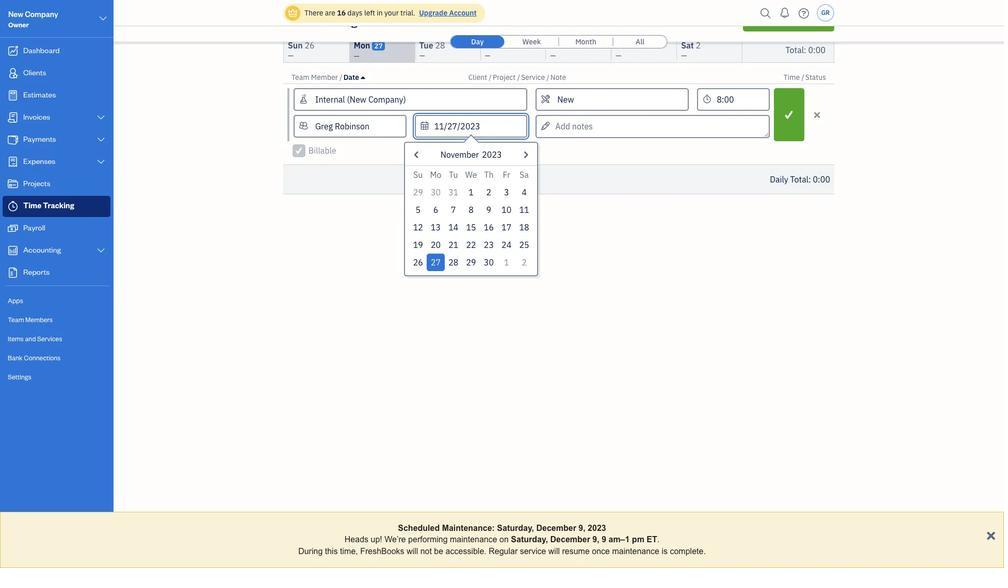 Task type: locate. For each thing, give the bounding box(es) containing it.
1 inside the fri 1 —
[[628, 40, 633, 51]]

12 button
[[409, 219, 427, 236]]

payments link
[[3, 130, 110, 151]]

2 vertical spatial 1
[[504, 257, 509, 268]]

19 button
[[409, 236, 427, 254]]

choose a date image
[[389, 13, 401, 25]]

: up the time / status
[[804, 45, 806, 55]]

0 vertical spatial 29
[[504, 40, 514, 51]]

items and services link
[[3, 330, 110, 348]]

1 vertical spatial 1 button
[[498, 254, 515, 271]]

2 up 9 button
[[486, 187, 491, 198]]

— down tue
[[419, 51, 425, 60]]

will left not
[[407, 547, 418, 556]]

20 button
[[427, 236, 445, 254]]

1 up 8
[[469, 187, 474, 198]]

time inside "link"
[[23, 201, 41, 211]]

9 up "once"
[[602, 536, 606, 545]]

1 vertical spatial chevron large down image
[[96, 247, 106, 255]]

month link
[[559, 36, 613, 48]]

chevron large down image down 'payments' link
[[96, 158, 106, 166]]

sa
[[520, 170, 529, 180]]

9, up resume
[[579, 524, 586, 533]]

will right "service"
[[548, 547, 560, 556]]

reports link
[[3, 263, 110, 284]]

1 horizontal spatial 16
[[484, 222, 494, 233]]

1 horizontal spatial 9
[[602, 536, 606, 545]]

16 up the 23
[[484, 222, 494, 233]]

team for team members
[[8, 316, 24, 324]]

16 inside button
[[484, 222, 494, 233]]

1 horizontal spatial maintenance
[[612, 547, 659, 556]]

tu
[[449, 170, 458, 180]]

1 vertical spatial 26
[[413, 257, 423, 268]]

1 vertical spatial 30 button
[[480, 254, 498, 271]]

29 down "su" in the left top of the page
[[413, 187, 423, 198]]

2 vertical spatial 2
[[522, 257, 527, 268]]

30 right thu
[[567, 40, 577, 51]]

performing
[[408, 536, 448, 545]]

1 button down 24
[[498, 254, 515, 271]]

check image
[[294, 146, 304, 156]]

1 horizontal spatial 29
[[466, 257, 476, 268]]

invoices
[[23, 112, 50, 122]]

28 right tue
[[435, 40, 445, 51]]

1 right fri on the top right of page
[[628, 40, 633, 51]]

— down the mon
[[354, 52, 360, 61]]

1 vertical spatial time tracking
[[23, 201, 74, 211]]

report image
[[7, 268, 19, 278]]

0 horizontal spatial :
[[804, 45, 806, 55]]

0 vertical spatial 30
[[567, 40, 577, 51]]

26 down 19
[[413, 257, 423, 268]]

0 horizontal spatial 28
[[435, 40, 445, 51]]

— for mon
[[354, 52, 360, 61]]

2023 inside scheduled maintenance: saturday, december 9, 2023 heads up! we're performing maintenance on saturday, december 9, 9 am–1 pm et . during this time, freshbooks will not be accessible. regular service will resume once maintenance is complete.
[[588, 524, 606, 533]]

0 horizontal spatial 29
[[413, 187, 423, 198]]

1 horizontal spatial 2 button
[[515, 254, 533, 271]]

29 for the bottommost 29 'button'
[[466, 257, 476, 268]]

1 down 24
[[504, 257, 509, 268]]

1 vertical spatial 30
[[431, 187, 441, 198]]

nov
[[344, 13, 360, 25]]

1 vertical spatial :
[[809, 174, 811, 185]]

9 up 16 button at the top of the page
[[486, 205, 491, 215]]

1 horizontal spatial time tracking
[[283, 14, 357, 28]]

1 button
[[462, 184, 480, 201], [498, 254, 515, 271]]

0 vertical spatial :
[[804, 45, 806, 55]]

0 vertical spatial 28
[[435, 40, 445, 51]]

1 vertical spatial 2023
[[588, 524, 606, 533]]

29 right wed
[[504, 40, 514, 51]]

total up time 'link'
[[786, 45, 804, 55]]

pm
[[632, 536, 644, 545]]

time right timer icon
[[23, 201, 41, 211]]

× dialog
[[0, 512, 1004, 569]]

1 vertical spatial maintenance
[[612, 547, 659, 556]]

money image
[[7, 223, 19, 234]]

maintenance down the 'pm'
[[612, 547, 659, 556]]

1 vertical spatial saturday,
[[511, 536, 548, 545]]

0 horizontal spatial 26
[[305, 40, 315, 51]]

chevron large down image down payroll link
[[96, 247, 106, 255]]

1 horizontal spatial will
[[548, 547, 560, 556]]

26 right sun
[[305, 40, 315, 51]]

0 horizontal spatial will
[[407, 547, 418, 556]]

— down sat
[[681, 51, 687, 60]]

main element
[[0, 0, 139, 569]]

/ left note
[[547, 73, 549, 82]]

settings link
[[3, 368, 110, 386]]

0 vertical spatial 1 button
[[462, 184, 480, 201]]

0 vertical spatial 1
[[628, 40, 633, 51]]

2 / from the left
[[489, 73, 492, 82]]

29 button down 22
[[462, 254, 480, 271]]

chart image
[[7, 246, 19, 256]]

2 horizontal spatial 29
[[504, 40, 514, 51]]

— down fri on the top right of page
[[616, 51, 621, 60]]

timer image
[[7, 201, 19, 212]]

9 inside scheduled maintenance: saturday, december 9, 2023 heads up! we're performing maintenance on saturday, december 9, 9 am–1 pm et . during this time, freshbooks will not be accessible. regular service will resume once maintenance is complete.
[[602, 536, 606, 545]]

28 button
[[445, 254, 462, 271]]

total right daily
[[790, 174, 809, 185]]

0:00 right daily
[[813, 174, 830, 185]]

saturday, up "service"
[[511, 536, 548, 545]]

0 vertical spatial time tracking
[[283, 14, 357, 28]]

2 button down 25
[[515, 254, 533, 271]]

2 chevron large down image from the top
[[96, 247, 106, 255]]

0 horizontal spatial 27
[[374, 41, 383, 51]]

0 vertical spatial time
[[283, 14, 310, 28]]

chevron large down image
[[96, 158, 106, 166], [96, 247, 106, 255]]

29 button
[[409, 184, 427, 201], [462, 254, 480, 271]]

month
[[575, 37, 596, 46]]

fr
[[503, 170, 510, 180]]

1 horizontal spatial time
[[283, 14, 310, 28]]

project image
[[7, 179, 19, 189]]

more
[[638, 14, 665, 28]]

29 button up 5
[[409, 184, 427, 201]]

2023 up the th
[[482, 150, 502, 160]]

0 vertical spatial 2 button
[[480, 184, 498, 201]]

— for sat
[[681, 51, 687, 60]]

thu
[[550, 40, 565, 51]]

— down sun
[[288, 51, 294, 60]]

all
[[636, 37, 645, 46]]

1 vertical spatial total
[[790, 174, 809, 185]]

saturday,
[[497, 524, 534, 533], [511, 536, 548, 545]]

5 / from the left
[[802, 73, 804, 82]]

time up sun
[[283, 14, 310, 28]]

days
[[347, 8, 363, 18]]

0 vertical spatial maintenance
[[450, 536, 497, 545]]

0 horizontal spatial tracking
[[43, 201, 74, 211]]

1 vertical spatial 29
[[413, 187, 423, 198]]

chevron large down image
[[98, 12, 108, 25], [96, 114, 106, 122], [96, 136, 106, 144]]

— for sun
[[288, 51, 294, 60]]

2023 up "once"
[[588, 524, 606, 533]]

1 vertical spatial 29 button
[[462, 254, 480, 271]]

1 horizontal spatial :
[[809, 174, 811, 185]]

0:00 up "status"
[[808, 45, 826, 55]]

team inside main element
[[8, 316, 24, 324]]

26
[[305, 40, 315, 51], [413, 257, 423, 268]]

7
[[451, 205, 456, 215]]

9, up "once"
[[593, 536, 599, 545]]

there are 16 days left in your trial. upgrade account
[[304, 8, 477, 18]]

28 down 21
[[449, 257, 458, 268]]

29 for the top 29 'button'
[[413, 187, 423, 198]]

sun
[[288, 40, 303, 51]]

30 down the 23
[[484, 257, 494, 268]]

0 vertical spatial chevron large down image
[[98, 12, 108, 25]]

week link
[[505, 36, 559, 48]]

1 / from the left
[[340, 73, 342, 82]]

scheduled maintenance: saturday, december 9, 2023 heads up! we're performing maintenance on saturday, december 9, 9 am–1 pm et . during this time, freshbooks will not be accessible. regular service will resume once maintenance is complete.
[[298, 524, 706, 556]]

team left member
[[292, 73, 309, 82]]

0 horizontal spatial 29 button
[[409, 184, 427, 201]]

1 horizontal spatial 2023
[[588, 524, 606, 533]]

1 horizontal spatial tracking
[[312, 14, 357, 28]]

previous day image
[[286, 14, 298, 26]]

1 vertical spatial 16
[[484, 222, 494, 233]]

0 horizontal spatial 30 button
[[427, 184, 445, 201]]

15 button
[[462, 219, 480, 236]]

0 horizontal spatial 30
[[431, 187, 441, 198]]

0 vertical spatial 2023
[[482, 150, 502, 160]]

23
[[484, 240, 494, 250]]

will
[[407, 547, 418, 556], [548, 547, 560, 556]]

0 horizontal spatial team
[[8, 316, 24, 324]]

accounting link
[[3, 240, 110, 262]]

client
[[468, 73, 487, 82]]

team member /
[[292, 73, 342, 82]]

gr button
[[817, 4, 834, 22]]

team
[[292, 73, 309, 82], [8, 316, 24, 324]]

chevron large down image inside accounting link
[[96, 247, 106, 255]]

/ left "status"
[[802, 73, 804, 82]]

1 vertical spatial 28
[[449, 257, 458, 268]]

maintenance
[[450, 536, 497, 545], [612, 547, 659, 556]]

0 vertical spatial team
[[292, 73, 309, 82]]

1 vertical spatial 2
[[486, 187, 491, 198]]

1 vertical spatial 9,
[[593, 536, 599, 545]]

18
[[519, 222, 529, 233]]

up!
[[371, 536, 382, 545]]

/ left service
[[517, 73, 520, 82]]

0 vertical spatial 30 button
[[427, 184, 445, 201]]

invoice
[[795, 15, 825, 27]]

1 vertical spatial 2 button
[[515, 254, 533, 271]]

payment image
[[7, 135, 19, 145]]

member
[[311, 73, 338, 82]]

chevron large down image for invoices
[[96, 114, 106, 122]]

1 horizontal spatial team
[[292, 73, 309, 82]]

/ left the date
[[340, 73, 342, 82]]

1 vertical spatial 27
[[431, 257, 441, 268]]

1 vertical spatial 9
[[602, 536, 606, 545]]

30 button down the 23
[[480, 254, 498, 271]]

Add a name text field
[[295, 116, 405, 137]]

15
[[466, 222, 476, 233]]

time left "status"
[[784, 73, 800, 82]]

2 down 25
[[522, 257, 527, 268]]

note link
[[550, 73, 566, 82]]

0 vertical spatial saturday,
[[497, 524, 534, 533]]

0 vertical spatial 9,
[[579, 524, 586, 533]]

2 horizontal spatial 30
[[567, 40, 577, 51]]

27
[[374, 41, 383, 51], [431, 257, 441, 268]]

16 right are
[[337, 8, 346, 18]]

2 horizontal spatial time
[[784, 73, 800, 82]]

— down thu
[[550, 51, 556, 60]]

once
[[592, 547, 610, 556]]

grid
[[409, 166, 533, 271]]

— inside the fri 1 —
[[616, 51, 621, 60]]

maintenance:
[[442, 524, 495, 533]]

2 horizontal spatial 1
[[628, 40, 633, 51]]

— inside sun 26 —
[[288, 51, 294, 60]]

24 button
[[498, 236, 515, 254]]

expenses link
[[3, 152, 110, 173]]

more actions
[[638, 14, 707, 28]]

— inside thu 30 —
[[550, 51, 556, 60]]

accounting
[[23, 245, 61, 255]]

30 button
[[427, 184, 445, 201], [480, 254, 498, 271]]

— inside "wed 29 —"
[[485, 51, 490, 60]]

maintenance down maintenance:
[[450, 536, 497, 545]]

items
[[8, 335, 24, 343]]

1 horizontal spatial 27
[[431, 257, 441, 268]]

chevron large down image for expenses
[[96, 158, 106, 166]]

client / project / service / note
[[468, 73, 566, 82]]

30 button down the mo
[[427, 184, 445, 201]]

team up items
[[8, 316, 24, 324]]

28
[[435, 40, 445, 51], [449, 257, 458, 268]]

0 horizontal spatial 2 button
[[480, 184, 498, 201]]

0 horizontal spatial 2
[[486, 187, 491, 198]]

24
[[502, 240, 512, 250]]

0 horizontal spatial time
[[23, 201, 41, 211]]

1 will from the left
[[407, 547, 418, 556]]

1 vertical spatial time
[[784, 73, 800, 82]]

0 vertical spatial 27
[[374, 41, 383, 51]]

28 inside button
[[449, 257, 458, 268]]

27 down 20 at left
[[431, 257, 441, 268]]

30 down the mo
[[431, 187, 441, 198]]

/ right the client
[[489, 73, 492, 82]]

0 horizontal spatial time tracking
[[23, 201, 74, 211]]

time
[[283, 14, 310, 28], [784, 73, 800, 82], [23, 201, 41, 211]]

freshbooks
[[360, 547, 404, 556]]

Add a service text field
[[537, 89, 688, 110]]

chevrondown image
[[711, 14, 726, 28]]

generate
[[752, 15, 793, 27]]

1 horizontal spatial 1
[[504, 257, 509, 268]]

date
[[344, 73, 359, 82]]

payroll link
[[3, 218, 110, 239]]

1 horizontal spatial 30
[[484, 257, 494, 268]]

28 inside 'tue 28 —'
[[435, 40, 445, 51]]

1 horizontal spatial 28
[[449, 257, 458, 268]]

0 vertical spatial 2
[[696, 40, 701, 51]]

29 down 22
[[466, 257, 476, 268]]

1 chevron large down image from the top
[[96, 158, 106, 166]]

chevron large down image inside invoices link
[[96, 114, 106, 122]]

search image
[[758, 5, 774, 21]]

0 vertical spatial tracking
[[312, 14, 357, 28]]

2 button
[[480, 184, 498, 201], [515, 254, 533, 271]]

november
[[440, 150, 479, 160]]

daily
[[770, 174, 788, 185]]

2 vertical spatial time
[[23, 201, 41, 211]]

16
[[337, 8, 346, 18], [484, 222, 494, 233]]

— down wed
[[485, 51, 490, 60]]

reports
[[23, 267, 50, 277]]

0 horizontal spatial 1
[[469, 187, 474, 198]]

estimates link
[[3, 85, 110, 106]]

0 vertical spatial 9
[[486, 205, 491, 215]]

22 button
[[462, 236, 480, 254]]

2 vertical spatial 29
[[466, 257, 476, 268]]

invoice image
[[7, 112, 19, 123]]

chevron large down image inside expenses link
[[96, 158, 106, 166]]

20
[[431, 240, 441, 250]]

service
[[520, 547, 546, 556]]

1 horizontal spatial 30 button
[[480, 254, 498, 271]]

2 vertical spatial chevron large down image
[[96, 136, 106, 144]]

— inside sat 2 —
[[681, 51, 687, 60]]

— inside the mon 27 —
[[354, 52, 360, 61]]

1 vertical spatial tracking
[[43, 201, 74, 211]]

2 right sat
[[696, 40, 701, 51]]

mon
[[354, 40, 370, 51]]

1 horizontal spatial 1 button
[[498, 254, 515, 271]]

1 button down "we"
[[462, 184, 480, 201]]

services
[[37, 335, 62, 343]]

0 vertical spatial december
[[536, 524, 576, 533]]

saturday, up on
[[497, 524, 534, 533]]

1 horizontal spatial 26
[[413, 257, 423, 268]]

members
[[25, 316, 53, 324]]

Add notes text field
[[536, 115, 770, 138]]

0 vertical spatial chevron large down image
[[96, 158, 106, 166]]

0 vertical spatial total
[[786, 45, 804, 55]]

0 horizontal spatial maintenance
[[450, 536, 497, 545]]

27 right the mon
[[374, 41, 383, 51]]

total
[[786, 45, 804, 55], [790, 174, 809, 185]]

2 button down the th
[[480, 184, 498, 201]]

— inside 'tue 28 —'
[[419, 51, 425, 60]]

: right daily
[[809, 174, 811, 185]]



Task type: describe. For each thing, give the bounding box(es) containing it.
team for team member /
[[292, 73, 309, 82]]

4 / from the left
[[547, 73, 549, 82]]

9 inside button
[[486, 205, 491, 215]]

total : 0:00
[[786, 45, 826, 55]]

client image
[[7, 68, 19, 78]]

scheduled
[[398, 524, 440, 533]]

team members link
[[3, 311, 110, 329]]

14
[[449, 222, 458, 233]]

november 2023
[[440, 150, 502, 160]]

17 button
[[498, 219, 515, 236]]

bank connections link
[[3, 349, 110, 367]]

week
[[522, 37, 541, 46]]

wed 29 —
[[485, 40, 514, 60]]

6 button
[[427, 201, 445, 219]]

tracking inside "link"
[[43, 201, 74, 211]]

crown image
[[287, 7, 298, 18]]

status
[[805, 73, 826, 82]]

23 button
[[480, 236, 498, 254]]

not
[[420, 547, 432, 556]]

26 inside "button"
[[413, 257, 423, 268]]

gr
[[821, 9, 830, 17]]

bank connections
[[8, 354, 61, 362]]

4
[[522, 187, 527, 198]]

su
[[413, 170, 423, 180]]

projects
[[23, 179, 50, 188]]

6
[[433, 205, 438, 215]]

chevron large down image for accounting
[[96, 247, 106, 255]]

21
[[449, 240, 458, 250]]

all link
[[613, 36, 667, 48]]

time,
[[340, 547, 358, 556]]

sat
[[681, 40, 694, 51]]

caretup image
[[361, 73, 365, 82]]

1 vertical spatial december
[[550, 536, 590, 545]]

we're
[[385, 536, 406, 545]]

3 / from the left
[[517, 73, 520, 82]]

time tracking link
[[3, 196, 110, 217]]

1 vertical spatial 1
[[469, 187, 474, 198]]

2 inside sat 2 —
[[696, 40, 701, 51]]

projects link
[[3, 174, 110, 195]]

next day image
[[303, 14, 315, 26]]

11
[[519, 205, 529, 215]]

account
[[449, 8, 477, 18]]

chevron large down image for payments
[[96, 136, 106, 144]]

apps link
[[3, 292, 110, 310]]

Add a client or project text field
[[295, 89, 526, 110]]

and
[[25, 335, 36, 343]]

wed
[[485, 40, 502, 51]]

heads
[[345, 536, 368, 545]]

team members
[[8, 316, 53, 324]]

cancel image
[[813, 109, 822, 121]]

your
[[384, 8, 399, 18]]

3
[[504, 187, 509, 198]]

clients link
[[3, 63, 110, 84]]

company
[[25, 9, 58, 19]]

this
[[325, 547, 338, 556]]

mon, nov 27th
[[321, 13, 382, 25]]

— for tue
[[419, 51, 425, 60]]

2 vertical spatial 30
[[484, 257, 494, 268]]

— for wed
[[485, 51, 490, 60]]

0 horizontal spatial 9,
[[579, 524, 586, 533]]

is
[[662, 547, 668, 556]]

resume
[[562, 547, 590, 556]]

expenses
[[23, 156, 55, 166]]

dashboard image
[[7, 46, 19, 56]]

0 horizontal spatial 1 button
[[462, 184, 480, 201]]

expense image
[[7, 157, 19, 167]]

1 horizontal spatial 9,
[[593, 536, 599, 545]]

12
[[413, 222, 423, 233]]

27 inside the mon 27 —
[[374, 41, 383, 51]]

31 button
[[445, 184, 462, 201]]

— for thu
[[550, 51, 556, 60]]

note
[[550, 73, 566, 82]]

mon 27 —
[[354, 40, 383, 61]]

2 will from the left
[[548, 547, 560, 556]]

estimate image
[[7, 90, 19, 101]]

31
[[449, 187, 458, 198]]

grid containing su
[[409, 166, 533, 271]]

time tracking inside "link"
[[23, 201, 74, 211]]

go to help image
[[796, 5, 812, 21]]

0 vertical spatial 0:00
[[808, 45, 826, 55]]

we
[[465, 170, 477, 180]]

Duration text field
[[697, 88, 770, 111]]

13
[[431, 222, 441, 233]]

27 button
[[427, 254, 445, 271]]

26 button
[[409, 254, 427, 271]]

0 horizontal spatial 2023
[[482, 150, 502, 160]]

payroll
[[23, 223, 45, 233]]

be
[[434, 547, 443, 556]]

27 inside button
[[431, 257, 441, 268]]

29 inside "wed 29 —"
[[504, 40, 514, 51]]

generate invoice button
[[743, 11, 834, 31]]

30 inside thu 30 —
[[567, 40, 577, 51]]

date link
[[344, 73, 365, 82]]

project
[[493, 73, 516, 82]]

25
[[519, 240, 529, 250]]

5 button
[[409, 201, 427, 219]]

during
[[298, 547, 323, 556]]

26 inside sun 26 —
[[305, 40, 315, 51]]

22
[[466, 240, 476, 250]]

accessible.
[[446, 547, 486, 556]]

notifications image
[[777, 3, 793, 23]]

Date in MM/DD/YYYY format text field
[[415, 115, 528, 138]]

1 vertical spatial 0:00
[[813, 174, 830, 185]]

upgrade account link
[[417, 8, 477, 18]]

log time image
[[783, 110, 795, 120]]

actions
[[667, 14, 707, 28]]

time link
[[784, 73, 802, 82]]

0 horizontal spatial 16
[[337, 8, 346, 18]]

regular
[[489, 547, 518, 556]]

mo
[[430, 170, 441, 180]]

sun 26 —
[[288, 40, 315, 60]]

generate invoice
[[752, 15, 825, 27]]

left
[[364, 8, 375, 18]]

dashboard link
[[3, 41, 110, 62]]

0 vertical spatial 29 button
[[409, 184, 427, 201]]

tue
[[419, 40, 433, 51]]

service
[[521, 73, 545, 82]]

new
[[8, 9, 23, 19]]

— for fri
[[616, 51, 621, 60]]



Task type: vqa. For each thing, say whether or not it's contained in the screenshot.
Sat 2 — on the right of page
yes



